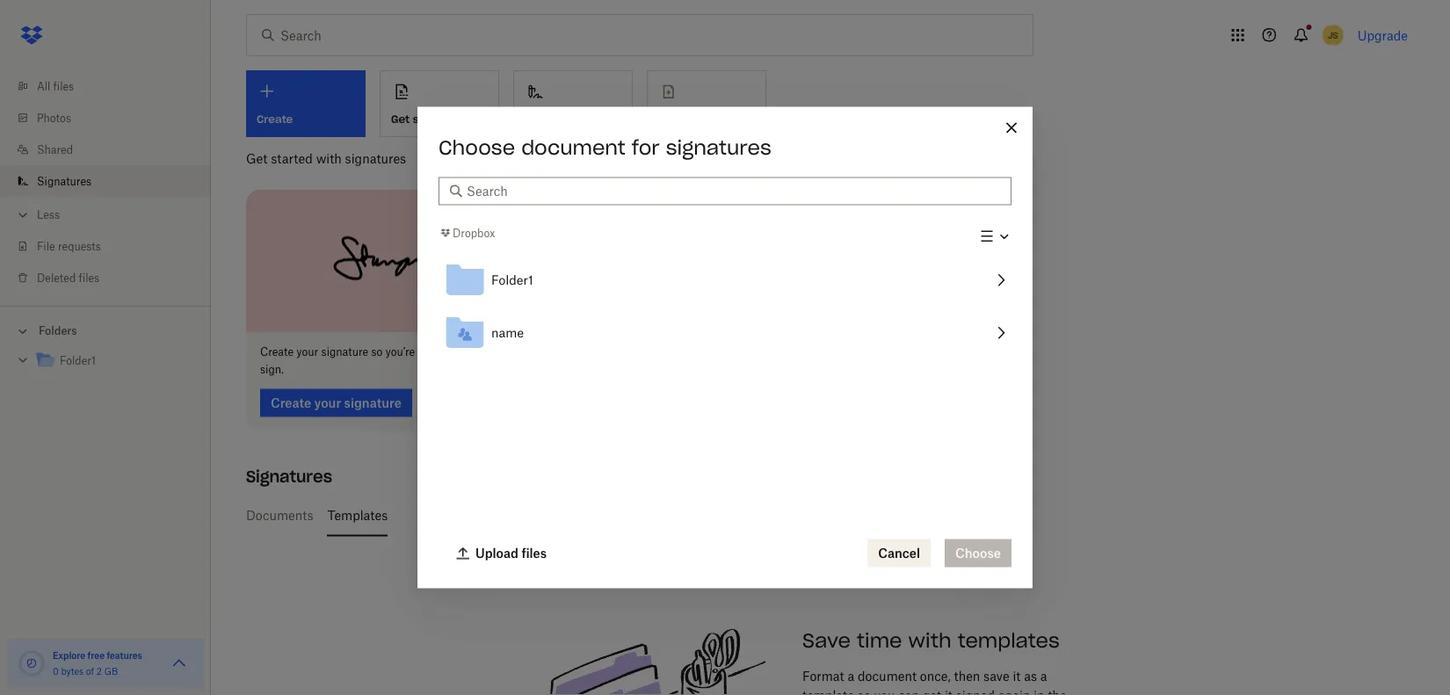 Task type: vqa. For each thing, say whether or not it's contained in the screenshot.
the leftmost with
yes



Task type: describe. For each thing, give the bounding box(es) containing it.
free
[[88, 650, 105, 661]]

folder1 for folder1 button
[[492, 273, 534, 288]]

name button
[[439, 307, 1012, 359]]

get for get signatures
[[391, 112, 410, 126]]

folder1 for folder1 link
[[60, 354, 96, 368]]

signatures inside list item
[[37, 175, 92, 188]]

tab list containing documents
[[246, 495, 1402, 537]]

get signatures button
[[380, 70, 499, 137]]

as
[[1025, 669, 1038, 684]]

sign.
[[260, 363, 284, 376]]

document inside dialog
[[522, 135, 626, 160]]

signature
[[321, 346, 369, 359]]

upload files button
[[446, 539, 558, 568]]

choose document for signatures dialog
[[418, 107, 1033, 589]]

get started with signatures
[[246, 151, 406, 166]]

upload files
[[476, 546, 547, 561]]

quota usage element
[[18, 650, 46, 678]]

templates
[[328, 508, 388, 523]]

documents tab
[[246, 495, 313, 537]]

templates
[[958, 628, 1060, 653]]

signatures link
[[14, 165, 211, 197]]

create
[[260, 346, 294, 359]]

documents
[[246, 508, 313, 523]]

template
[[803, 689, 855, 696]]

your
[[297, 346, 319, 359]]

list containing all files
[[0, 60, 211, 306]]

upload
[[476, 546, 519, 561]]

you're
[[386, 346, 415, 359]]

templates tab
[[328, 495, 388, 537]]

get for get started with signatures
[[246, 151, 268, 166]]

with for started
[[316, 151, 342, 166]]

folders
[[39, 324, 77, 338]]

2 a from the left
[[1041, 669, 1048, 684]]

explore
[[53, 650, 85, 661]]

explore free features 0 bytes of 2 gb
[[53, 650, 142, 677]]

signatures for get started with signatures
[[345, 151, 406, 166]]

format a document once, then save it as a template so you can get it signed again in th
[[803, 669, 1067, 696]]

photos link
[[14, 102, 211, 134]]

1 horizontal spatial it
[[1013, 669, 1021, 684]]

ready
[[455, 346, 483, 359]]

requests
[[58, 240, 101, 253]]

format
[[803, 669, 845, 684]]

signed
[[956, 689, 995, 696]]

upgrade link
[[1358, 28, 1409, 43]]

can
[[899, 689, 920, 696]]

all
[[37, 80, 50, 93]]

choose document for signatures
[[439, 135, 772, 160]]

once,
[[920, 669, 951, 684]]

so inside "format a document once, then save it as a template so you can get it signed again in th"
[[858, 689, 871, 696]]

name
[[492, 326, 524, 341]]

2
[[97, 666, 102, 677]]

then
[[955, 669, 981, 684]]

for
[[632, 135, 660, 160]]

you
[[875, 689, 895, 696]]



Task type: locate. For each thing, give the bounding box(es) containing it.
folder1 down the folders on the top left
[[60, 354, 96, 368]]

1 horizontal spatial get
[[391, 112, 410, 126]]

0 vertical spatial files
[[53, 80, 74, 93]]

2 horizontal spatial files
[[522, 546, 547, 561]]

in
[[1034, 689, 1045, 696]]

bytes
[[61, 666, 84, 677]]

folder1 link
[[35, 350, 197, 373]]

time
[[857, 628, 903, 653]]

0 horizontal spatial with
[[316, 151, 342, 166]]

0 vertical spatial it
[[1013, 669, 1021, 684]]

document up you
[[858, 669, 917, 684]]

so inside create your signature so you're always ready to sign.
[[371, 346, 383, 359]]

1 vertical spatial so
[[858, 689, 871, 696]]

get inside button
[[391, 112, 410, 126]]

1 vertical spatial it
[[945, 689, 953, 696]]

with up once,
[[909, 628, 952, 653]]

folder1 up name
[[492, 273, 534, 288]]

less
[[37, 208, 60, 221]]

signatures inside choose document for signatures dialog
[[666, 135, 772, 160]]

less image
[[14, 206, 32, 224]]

choose
[[439, 135, 515, 160]]

row group
[[439, 254, 1012, 359]]

folders button
[[0, 317, 211, 343]]

file
[[37, 240, 55, 253]]

file requests
[[37, 240, 101, 253]]

file requests link
[[14, 230, 211, 262]]

files right upload
[[522, 546, 547, 561]]

so left you're
[[371, 346, 383, 359]]

get signatures
[[391, 112, 470, 126]]

document
[[522, 135, 626, 160], [858, 669, 917, 684]]

document inside "format a document once, then save it as a template so you can get it signed again in th"
[[858, 669, 917, 684]]

files for deleted files
[[79, 271, 99, 284]]

document left for
[[522, 135, 626, 160]]

again
[[999, 689, 1031, 696]]

deleted files link
[[14, 262, 211, 294]]

row group containing folder1
[[439, 254, 1012, 359]]

so
[[371, 346, 383, 359], [858, 689, 871, 696]]

gb
[[104, 666, 118, 677]]

1 horizontal spatial document
[[858, 669, 917, 684]]

it right the get
[[945, 689, 953, 696]]

files for upload files
[[522, 546, 547, 561]]

folder1
[[492, 273, 534, 288], [60, 354, 96, 368]]

signatures
[[37, 175, 92, 188], [246, 467, 332, 487]]

with right started
[[316, 151, 342, 166]]

0 vertical spatial document
[[522, 135, 626, 160]]

1 horizontal spatial signatures
[[246, 467, 332, 487]]

cancel
[[879, 546, 921, 561]]

a up template
[[848, 669, 855, 684]]

0 vertical spatial folder1
[[492, 273, 534, 288]]

create your signature so you're always ready to sign.
[[260, 346, 495, 376]]

1 vertical spatial signatures
[[246, 467, 332, 487]]

save time with templates
[[803, 628, 1060, 653]]

0 horizontal spatial a
[[848, 669, 855, 684]]

row group inside choose document for signatures dialog
[[439, 254, 1012, 359]]

1 horizontal spatial folder1
[[492, 273, 534, 288]]

0 horizontal spatial folder1
[[60, 354, 96, 368]]

signatures up documents tab on the bottom left
[[246, 467, 332, 487]]

get
[[923, 689, 942, 696]]

signatures down the get signatures
[[345, 151, 406, 166]]

0 horizontal spatial it
[[945, 689, 953, 696]]

files for all files
[[53, 80, 74, 93]]

photos
[[37, 111, 71, 124]]

files
[[53, 80, 74, 93], [79, 271, 99, 284], [522, 546, 547, 561]]

files right all
[[53, 80, 74, 93]]

folder1 inside button
[[492, 273, 534, 288]]

Search text field
[[467, 182, 1002, 201]]

dropbox link
[[439, 224, 495, 242]]

signatures up search "text box"
[[666, 135, 772, 160]]

shared link
[[14, 134, 211, 165]]

upgrade
[[1358, 28, 1409, 43]]

it
[[1013, 669, 1021, 684], [945, 689, 953, 696]]

1 horizontal spatial a
[[1041, 669, 1048, 684]]

get up the get started with signatures
[[391, 112, 410, 126]]

1 vertical spatial get
[[246, 151, 268, 166]]

all files link
[[14, 70, 211, 102]]

0 horizontal spatial signatures
[[37, 175, 92, 188]]

shared
[[37, 143, 73, 156]]

list
[[0, 60, 211, 306]]

0 vertical spatial signatures
[[37, 175, 92, 188]]

1 vertical spatial folder1
[[60, 354, 96, 368]]

with for time
[[909, 628, 952, 653]]

with
[[316, 151, 342, 166], [909, 628, 952, 653]]

signatures list item
[[0, 165, 211, 197]]

1 horizontal spatial so
[[858, 689, 871, 696]]

dropbox
[[453, 226, 495, 240]]

to
[[485, 346, 495, 359]]

0 vertical spatial with
[[316, 151, 342, 166]]

0 horizontal spatial document
[[522, 135, 626, 160]]

features
[[107, 650, 142, 661]]

a
[[848, 669, 855, 684], [1041, 669, 1048, 684]]

started
[[271, 151, 313, 166]]

so left you
[[858, 689, 871, 696]]

files inside button
[[522, 546, 547, 561]]

1 vertical spatial files
[[79, 271, 99, 284]]

1 vertical spatial document
[[858, 669, 917, 684]]

get
[[391, 112, 410, 126], [246, 151, 268, 166]]

folder1 button
[[439, 254, 1012, 307]]

always
[[418, 346, 452, 359]]

2 horizontal spatial signatures
[[666, 135, 772, 160]]

0 horizontal spatial signatures
[[345, 151, 406, 166]]

0 vertical spatial so
[[371, 346, 383, 359]]

1 a from the left
[[848, 669, 855, 684]]

0 horizontal spatial so
[[371, 346, 383, 359]]

1 vertical spatial with
[[909, 628, 952, 653]]

signatures down shared
[[37, 175, 92, 188]]

0 vertical spatial get
[[391, 112, 410, 126]]

0 horizontal spatial get
[[246, 151, 268, 166]]

files right deleted
[[79, 271, 99, 284]]

1 horizontal spatial files
[[79, 271, 99, 284]]

signatures inside get signatures button
[[413, 112, 470, 126]]

0
[[53, 666, 59, 677]]

all files
[[37, 80, 74, 93]]

get left started
[[246, 151, 268, 166]]

tab list
[[246, 495, 1402, 537]]

save
[[984, 669, 1010, 684]]

signatures up choose at the top left
[[413, 112, 470, 126]]

dropbox image
[[14, 18, 49, 53]]

cancel button
[[868, 539, 931, 568]]

1 horizontal spatial with
[[909, 628, 952, 653]]

deleted
[[37, 271, 76, 284]]

deleted files
[[37, 271, 99, 284]]

a right as
[[1041, 669, 1048, 684]]

it left as
[[1013, 669, 1021, 684]]

1 horizontal spatial signatures
[[413, 112, 470, 126]]

of
[[86, 666, 94, 677]]

0 horizontal spatial files
[[53, 80, 74, 93]]

2 vertical spatial files
[[522, 546, 547, 561]]

signatures for choose document for signatures
[[666, 135, 772, 160]]

save
[[803, 628, 851, 653]]

signatures
[[413, 112, 470, 126], [666, 135, 772, 160], [345, 151, 406, 166]]



